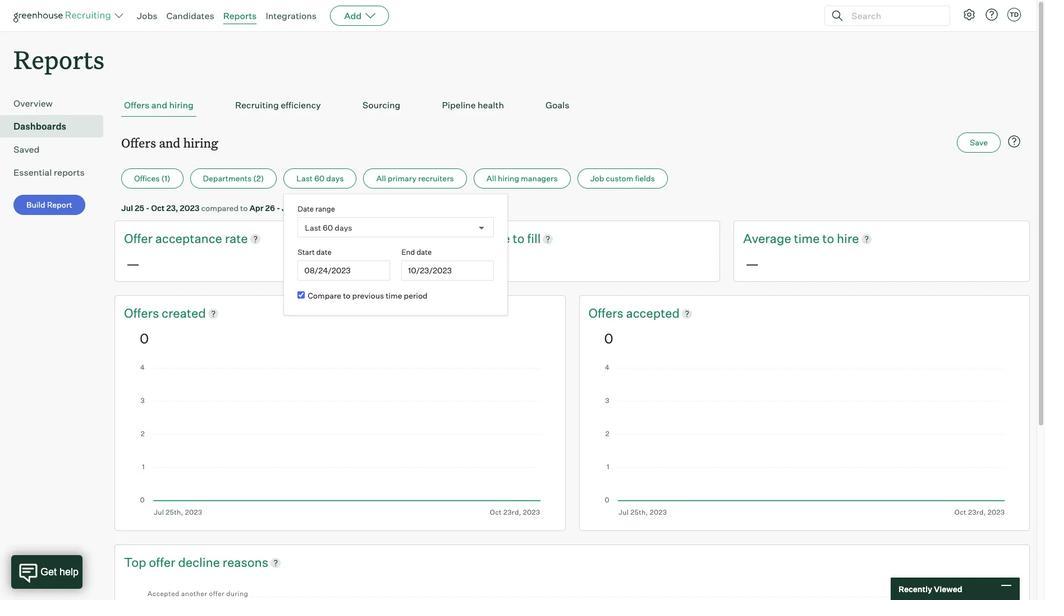 Task type: describe. For each thing, give the bounding box(es) containing it.
fields
[[635, 174, 655, 183]]

1 vertical spatial reports
[[13, 43, 104, 76]]

reasons
[[223, 555, 268, 570]]

health
[[478, 99, 504, 111]]

overview link
[[13, 97, 99, 110]]

rate
[[225, 231, 248, 246]]

save button
[[957, 133, 1001, 153]]

1 vertical spatial days
[[335, 223, 352, 232]]

date range
[[298, 204, 335, 213]]

previous
[[352, 291, 384, 300]]

offer
[[124, 231, 153, 246]]

date for start date
[[316, 248, 332, 257]]

viewed
[[934, 584, 963, 594]]

08/24/2023
[[304, 266, 351, 275]]

configure image
[[963, 8, 976, 21]]

accepted link
[[626, 305, 680, 322]]

1 vertical spatial offers and hiring
[[121, 134, 218, 151]]

to link for hire
[[823, 230, 837, 248]]

hire link
[[837, 230, 859, 248]]

end
[[402, 248, 415, 257]]

pipeline health button
[[439, 94, 507, 117]]

saved
[[13, 144, 39, 155]]

saved link
[[13, 143, 99, 156]]

time link for fill
[[484, 230, 513, 248]]

job
[[590, 174, 604, 183]]

apr
[[249, 203, 264, 213]]

1 vertical spatial last 60 days
[[305, 223, 352, 232]]

compare to previous time period
[[308, 291, 428, 300]]

rate link
[[225, 230, 248, 248]]

date for end date
[[417, 248, 432, 257]]

offers and hiring button
[[121, 94, 196, 117]]

top offer decline
[[124, 555, 223, 570]]

build report button
[[13, 195, 85, 215]]

start
[[298, 248, 315, 257]]

integrations link
[[266, 10, 317, 21]]

offer link
[[149, 554, 178, 571]]

hire
[[837, 231, 859, 246]]

candidates
[[166, 10, 214, 21]]

offers link for accepted
[[589, 305, 626, 322]]

accepted
[[626, 305, 680, 321]]

efficiency
[[281, 99, 321, 111]]

time link for hire
[[794, 230, 823, 248]]

Compare to previous time period checkbox
[[298, 291, 305, 299]]

essential reports
[[13, 167, 85, 178]]

all for all hiring managers
[[487, 174, 496, 183]]

custom
[[606, 174, 634, 183]]

2 - from the left
[[277, 203, 280, 213]]

hiring inside 'button'
[[498, 174, 519, 183]]

greenhouse recruiting image
[[13, 9, 115, 22]]

td
[[1010, 11, 1019, 19]]

(2)
[[253, 174, 264, 183]]

0 for created
[[140, 330, 149, 347]]

60 inside button
[[314, 174, 325, 183]]

0 for accepted
[[604, 330, 613, 347]]

26
[[265, 203, 275, 213]]

to left apr
[[240, 203, 248, 213]]

overview
[[13, 98, 53, 109]]

jul 25 - oct 23, 2023 compared to apr 26 - jul 24, 2023
[[121, 203, 329, 213]]

fill link
[[527, 230, 541, 248]]

departments (2)
[[203, 174, 264, 183]]

average time to for fill
[[434, 231, 527, 246]]

save
[[970, 138, 988, 147]]

all for all primary recruiters
[[376, 174, 386, 183]]

hiring inside button
[[169, 99, 194, 111]]

date
[[298, 204, 314, 213]]

candidates link
[[166, 10, 214, 21]]

all hiring managers
[[487, 174, 558, 183]]

reasons link
[[223, 554, 268, 571]]

decline link
[[178, 554, 223, 571]]

period
[[404, 291, 428, 300]]

add
[[344, 10, 362, 21]]

range
[[315, 204, 335, 213]]

end date
[[402, 248, 432, 257]]

reports
[[54, 167, 85, 178]]

pipeline health
[[442, 99, 504, 111]]

average for hire
[[743, 231, 791, 246]]

essential reports link
[[13, 166, 99, 179]]

all primary recruiters button
[[363, 169, 467, 189]]

recruiting efficiency button
[[232, 94, 324, 117]]

time for fill
[[484, 231, 510, 246]]

acceptance link
[[155, 230, 225, 248]]

created
[[162, 305, 206, 321]]

td button
[[1008, 8, 1021, 21]]

report
[[47, 200, 72, 210]]



Task type: locate. For each thing, give the bounding box(es) containing it.
0 horizontal spatial 0
[[140, 330, 149, 347]]

1 vertical spatial and
[[159, 134, 180, 151]]

0 horizontal spatial date
[[316, 248, 332, 257]]

time left "period"
[[386, 291, 402, 300]]

1 0 from the left
[[140, 330, 149, 347]]

offers link
[[124, 305, 162, 322], [589, 305, 626, 322]]

jul
[[121, 203, 133, 213], [282, 203, 294, 213]]

average link for fill
[[434, 230, 484, 248]]

offers link for created
[[124, 305, 162, 322]]

hiring
[[169, 99, 194, 111], [183, 134, 218, 151], [498, 174, 519, 183]]

1 horizontal spatial average link
[[743, 230, 794, 248]]

all hiring managers button
[[474, 169, 571, 189]]

time link left hire link
[[794, 230, 823, 248]]

offer link
[[124, 230, 155, 248]]

0 horizontal spatial to link
[[513, 230, 527, 248]]

integrations
[[266, 10, 317, 21]]

1 offers link from the left
[[124, 305, 162, 322]]

jobs link
[[137, 10, 157, 21]]

0 vertical spatial reports
[[223, 10, 257, 21]]

10/23/2023
[[408, 266, 452, 275]]

time for hire
[[794, 231, 820, 246]]

— for fill
[[436, 255, 450, 272]]

and
[[151, 99, 167, 111], [159, 134, 180, 151]]

1 horizontal spatial -
[[277, 203, 280, 213]]

recruiters
[[418, 174, 454, 183]]

goals
[[546, 99, 570, 111]]

jobs
[[137, 10, 157, 21]]

0 vertical spatial 60
[[314, 174, 325, 183]]

0 horizontal spatial average time to
[[434, 231, 527, 246]]

average
[[434, 231, 482, 246], [743, 231, 791, 246]]

0 horizontal spatial all
[[376, 174, 386, 183]]

1 horizontal spatial reports
[[223, 10, 257, 21]]

date right end
[[417, 248, 432, 257]]

last 60 days up date range
[[297, 174, 344, 183]]

departments (2) button
[[190, 169, 277, 189]]

dashboards link
[[13, 120, 99, 133]]

xychart image for created
[[140, 365, 540, 516]]

fill
[[527, 231, 541, 246]]

0 vertical spatial days
[[326, 174, 344, 183]]

build
[[26, 200, 45, 210]]

1 jul from the left
[[121, 203, 133, 213]]

1 - from the left
[[146, 203, 150, 213]]

last 60 days button
[[284, 169, 357, 189]]

2 average from the left
[[743, 231, 791, 246]]

decline
[[178, 555, 220, 570]]

0 horizontal spatial time link
[[484, 230, 513, 248]]

2 2023 from the left
[[309, 203, 329, 213]]

all left the primary
[[376, 174, 386, 183]]

1 all from the left
[[376, 174, 386, 183]]

1 average link from the left
[[434, 230, 484, 248]]

tab list containing offers and hiring
[[121, 94, 1023, 117]]

0 horizontal spatial average link
[[434, 230, 484, 248]]

dashboards
[[13, 121, 66, 132]]

reports link
[[223, 10, 257, 21]]

1 horizontal spatial 2023
[[309, 203, 329, 213]]

1 horizontal spatial average time to
[[743, 231, 837, 246]]

2 average time to from the left
[[743, 231, 837, 246]]

1 horizontal spatial 0
[[604, 330, 613, 347]]

offers inside offers and hiring button
[[124, 99, 149, 111]]

to link
[[513, 230, 527, 248], [823, 230, 837, 248]]

2 horizontal spatial time
[[794, 231, 820, 246]]

days inside button
[[326, 174, 344, 183]]

0 horizontal spatial —
[[126, 255, 140, 272]]

all left managers
[[487, 174, 496, 183]]

2023 right 23,
[[180, 203, 200, 213]]

offices
[[134, 174, 160, 183]]

sourcing button
[[360, 94, 403, 117]]

2 average link from the left
[[743, 230, 794, 248]]

2 all from the left
[[487, 174, 496, 183]]

2 to link from the left
[[823, 230, 837, 248]]

1 horizontal spatial to link
[[823, 230, 837, 248]]

0 horizontal spatial jul
[[121, 203, 133, 213]]

60 down 'range'
[[323, 223, 333, 232]]

2 date from the left
[[417, 248, 432, 257]]

1 average from the left
[[434, 231, 482, 246]]

1 horizontal spatial —
[[436, 255, 450, 272]]

date right start
[[316, 248, 332, 257]]

0 vertical spatial offers and hiring
[[124, 99, 194, 111]]

2 offers link from the left
[[589, 305, 626, 322]]

time left hire
[[794, 231, 820, 246]]

1 — from the left
[[126, 255, 140, 272]]

0 vertical spatial hiring
[[169, 99, 194, 111]]

average time to
[[434, 231, 527, 246], [743, 231, 837, 246]]

to left hire
[[823, 231, 834, 246]]

average link for hire
[[743, 230, 794, 248]]

jul left the 24,
[[282, 203, 294, 213]]

tab list
[[121, 94, 1023, 117]]

0 horizontal spatial 2023
[[180, 203, 200, 213]]

all inside all hiring managers 'button'
[[487, 174, 496, 183]]

2 jul from the left
[[282, 203, 294, 213]]

1 2023 from the left
[[180, 203, 200, 213]]

top
[[124, 555, 146, 570]]

1 average time to from the left
[[434, 231, 527, 246]]

last 60 days down 'range'
[[305, 223, 352, 232]]

1 horizontal spatial time link
[[794, 230, 823, 248]]

top link
[[124, 554, 149, 571]]

reports down greenhouse recruiting image
[[13, 43, 104, 76]]

25
[[135, 203, 144, 213]]

(1)
[[161, 174, 170, 183]]

1 horizontal spatial date
[[417, 248, 432, 257]]

goals button
[[543, 94, 572, 117]]

1 horizontal spatial jul
[[282, 203, 294, 213]]

0 horizontal spatial reports
[[13, 43, 104, 76]]

- right 26
[[277, 203, 280, 213]]

1 vertical spatial hiring
[[183, 134, 218, 151]]

offices (1) button
[[121, 169, 183, 189]]

2 — from the left
[[436, 255, 450, 272]]

2023 right the 24,
[[309, 203, 329, 213]]

— for hire
[[746, 255, 759, 272]]

to link for fill
[[513, 230, 527, 248]]

add button
[[330, 6, 389, 26]]

days up 'range'
[[326, 174, 344, 183]]

oct
[[151, 203, 165, 213]]

0 vertical spatial and
[[151, 99, 167, 111]]

1 horizontal spatial average
[[743, 231, 791, 246]]

2 horizontal spatial —
[[746, 255, 759, 272]]

last
[[297, 174, 313, 183], [305, 223, 321, 232]]

last down date range
[[305, 223, 321, 232]]

- right 25
[[146, 203, 150, 213]]

departments
[[203, 174, 252, 183]]

Search text field
[[849, 8, 940, 24]]

job custom fields
[[590, 174, 655, 183]]

last 60 days inside button
[[297, 174, 344, 183]]

all inside all primary recruiters button
[[376, 174, 386, 183]]

created link
[[162, 305, 206, 322]]

to left 'fill'
[[513, 231, 525, 246]]

build report
[[26, 200, 72, 210]]

1 time link from the left
[[484, 230, 513, 248]]

offices (1)
[[134, 174, 170, 183]]

last inside button
[[297, 174, 313, 183]]

3 — from the left
[[746, 255, 759, 272]]

xychart image for accepted
[[604, 365, 1005, 516]]

1 to link from the left
[[513, 230, 527, 248]]

offers and hiring inside button
[[124, 99, 194, 111]]

recently
[[899, 584, 932, 594]]

1 vertical spatial last
[[305, 223, 321, 232]]

offer acceptance
[[124, 231, 225, 246]]

all primary recruiters
[[376, 174, 454, 183]]

offers
[[124, 99, 149, 111], [121, 134, 156, 151], [124, 305, 162, 321], [589, 305, 626, 321]]

and inside button
[[151, 99, 167, 111]]

xychart image
[[140, 365, 540, 516], [604, 365, 1005, 516], [140, 582, 1005, 600]]

start date
[[298, 248, 332, 257]]

2 time link from the left
[[794, 230, 823, 248]]

average time to for hire
[[743, 231, 837, 246]]

recruiting
[[235, 99, 279, 111]]

last up the 24,
[[297, 174, 313, 183]]

essential
[[13, 167, 52, 178]]

td button
[[1005, 6, 1023, 24]]

0 horizontal spatial offers link
[[124, 305, 162, 322]]

last 60 days
[[297, 174, 344, 183], [305, 223, 352, 232]]

0 vertical spatial last
[[297, 174, 313, 183]]

recently viewed
[[899, 584, 963, 594]]

days
[[326, 174, 344, 183], [335, 223, 352, 232]]

job custom fields button
[[577, 169, 668, 189]]

60 up date range
[[314, 174, 325, 183]]

time link left fill link
[[484, 230, 513, 248]]

0 horizontal spatial -
[[146, 203, 150, 213]]

acceptance
[[155, 231, 222, 246]]

0 horizontal spatial time
[[386, 291, 402, 300]]

time left 'fill'
[[484, 231, 510, 246]]

2 0 from the left
[[604, 330, 613, 347]]

faq image
[[1008, 135, 1021, 148]]

1 horizontal spatial time
[[484, 231, 510, 246]]

time link
[[484, 230, 513, 248], [794, 230, 823, 248]]

1 date from the left
[[316, 248, 332, 257]]

jul left 25
[[121, 203, 133, 213]]

2 vertical spatial hiring
[[498, 174, 519, 183]]

days down 'range'
[[335, 223, 352, 232]]

reports right candidates link
[[223, 10, 257, 21]]

time
[[484, 231, 510, 246], [794, 231, 820, 246], [386, 291, 402, 300]]

1 horizontal spatial all
[[487, 174, 496, 183]]

managers
[[521, 174, 558, 183]]

reports
[[223, 10, 257, 21], [13, 43, 104, 76]]

offer
[[149, 555, 175, 570]]

average for fill
[[434, 231, 482, 246]]

primary
[[388, 174, 417, 183]]

compare
[[308, 291, 341, 300]]

1 horizontal spatial offers link
[[589, 305, 626, 322]]

to left "previous"
[[343, 291, 351, 300]]

pipeline
[[442, 99, 476, 111]]

1 vertical spatial 60
[[323, 223, 333, 232]]

0 horizontal spatial average
[[434, 231, 482, 246]]

compared
[[201, 203, 239, 213]]

24,
[[295, 203, 308, 213]]

0 vertical spatial last 60 days
[[297, 174, 344, 183]]

23,
[[166, 203, 178, 213]]

60
[[314, 174, 325, 183], [323, 223, 333, 232]]



Task type: vqa. For each thing, say whether or not it's contained in the screenshot.
Transfer
no



